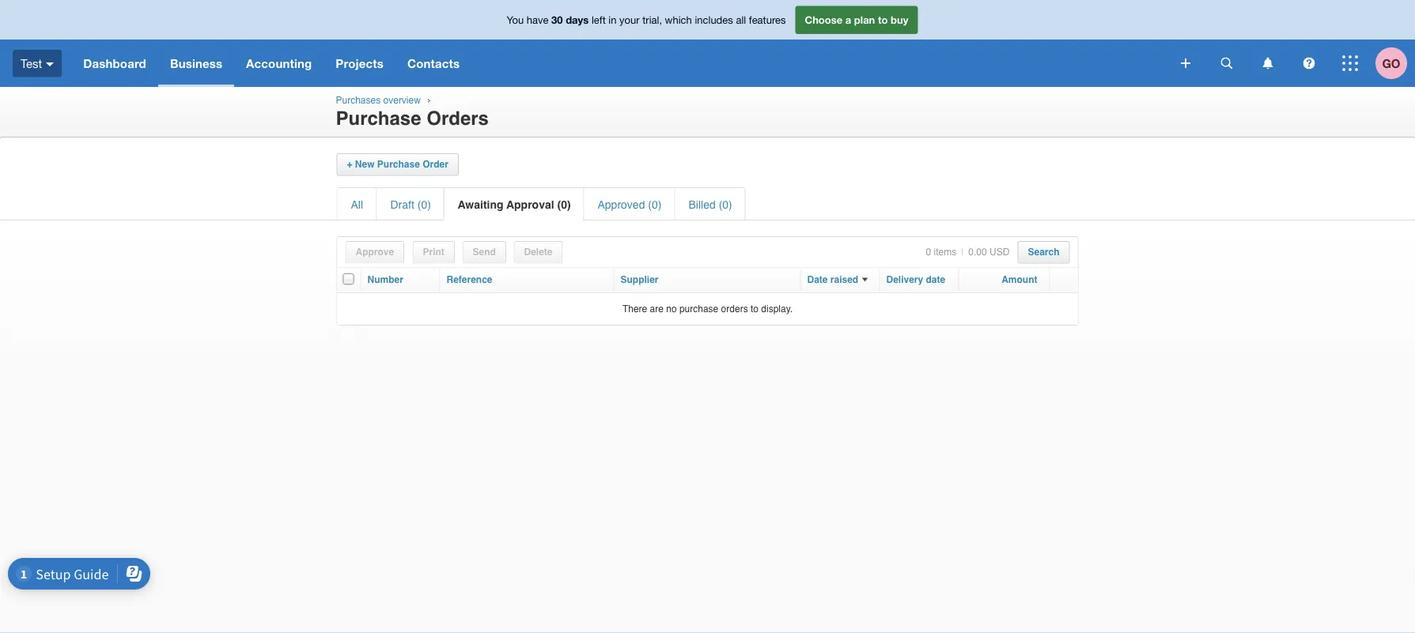 Task type: vqa. For each thing, say whether or not it's contained in the screenshot.
APPROVE button
yes



Task type: locate. For each thing, give the bounding box(es) containing it.
(0)
[[418, 199, 431, 211], [557, 199, 571, 211], [648, 199, 662, 211], [719, 199, 732, 211]]

buy
[[891, 14, 909, 26]]

2 (0) from the left
[[557, 199, 571, 211]]

billed (0)
[[689, 199, 732, 211]]

(0) right draft at the top of page
[[418, 199, 431, 211]]

billed (0) button
[[689, 199, 732, 211]]

purchases overview link
[[336, 95, 421, 106]]

svg image
[[1343, 55, 1359, 71], [1221, 57, 1233, 69], [1263, 57, 1273, 69], [1304, 57, 1315, 69], [46, 62, 54, 66]]

print button
[[423, 247, 445, 258]]

accounting
[[246, 56, 312, 70]]

overview
[[383, 95, 421, 106]]

orders
[[427, 107, 489, 129]]

date raised
[[807, 275, 859, 286]]

number link
[[368, 275, 403, 286]]

(0) right approval
[[557, 199, 571, 211]]

4 (0) from the left
[[719, 199, 732, 211]]

3 (0) from the left
[[648, 199, 662, 211]]

have
[[527, 14, 549, 26]]

to left buy
[[878, 14, 888, 26]]

awaiting approval (0) button
[[458, 199, 571, 211]]

1 vertical spatial purchase
[[377, 159, 420, 170]]

purchase down "purchases overview"
[[336, 107, 421, 129]]

plan
[[854, 14, 875, 26]]

purchase right new
[[377, 159, 420, 170]]

30
[[552, 14, 563, 26]]

approved (0)
[[598, 199, 662, 211]]

approve
[[356, 247, 394, 258]]

are
[[650, 303, 664, 315]]

banner
[[0, 0, 1415, 87]]

delivery
[[887, 275, 924, 286]]

which
[[665, 14, 692, 26]]

awaiting
[[458, 199, 504, 211]]

print
[[423, 247, 445, 258]]

contacts button
[[396, 40, 472, 87]]

(0) for draft (0)
[[418, 199, 431, 211]]

all button
[[351, 199, 363, 211]]

number
[[368, 275, 403, 286]]

you have 30 days left in your trial, which includes all features
[[507, 14, 786, 26]]

banner containing dashboard
[[0, 0, 1415, 87]]

reference
[[447, 275, 493, 286]]

purchase
[[336, 107, 421, 129], [377, 159, 420, 170]]

all
[[351, 199, 363, 211]]

projects
[[336, 56, 384, 70]]

new
[[355, 159, 375, 170]]

draft (0)
[[390, 199, 431, 211]]

items
[[934, 247, 957, 258]]

approved (0) button
[[598, 199, 662, 211]]

navigation
[[71, 40, 1170, 87]]

1 vertical spatial to
[[751, 303, 759, 315]]

send
[[473, 247, 496, 258]]

delete button
[[524, 247, 553, 258]]

go
[[1383, 56, 1401, 70]]

your
[[620, 14, 640, 26]]

purchase orders
[[336, 107, 489, 129]]

dashboard link
[[71, 40, 158, 87]]

0 vertical spatial to
[[878, 14, 888, 26]]

+ new purchase order button
[[347, 159, 449, 170]]

you
[[507, 14, 524, 26]]

date
[[807, 275, 828, 286]]

approve button
[[356, 247, 394, 258]]

draft
[[390, 199, 414, 211]]

0 horizontal spatial to
[[751, 303, 759, 315]]

to right orders
[[751, 303, 759, 315]]

(0) right approved at the left of the page
[[648, 199, 662, 211]]

to
[[878, 14, 888, 26], [751, 303, 759, 315]]

contacts
[[407, 56, 460, 70]]

0 vertical spatial purchase
[[336, 107, 421, 129]]

(0) right billed
[[719, 199, 732, 211]]

0.00
[[969, 247, 987, 258]]

0
[[926, 247, 931, 258]]

1 (0) from the left
[[418, 199, 431, 211]]

supplier link
[[621, 275, 659, 286]]

delivery date
[[887, 275, 946, 286]]

go button
[[1376, 40, 1415, 87]]

test
[[21, 56, 42, 70]]



Task type: describe. For each thing, give the bounding box(es) containing it.
all
[[736, 14, 746, 26]]

1 horizontal spatial to
[[878, 14, 888, 26]]

orders
[[721, 303, 748, 315]]

approval
[[507, 199, 554, 211]]

send button
[[473, 247, 496, 258]]

raised
[[831, 275, 859, 286]]

supplier
[[621, 275, 659, 286]]

a
[[846, 14, 852, 26]]

(0) for billed (0)
[[719, 199, 732, 211]]

svg image
[[1181, 59, 1191, 68]]

svg image inside test popup button
[[46, 62, 54, 66]]

approved
[[598, 199, 645, 211]]

billed
[[689, 199, 716, 211]]

business button
[[158, 40, 234, 87]]

purchases
[[336, 95, 381, 106]]

+ new purchase order
[[347, 159, 449, 170]]

delete
[[524, 247, 553, 258]]

test button
[[0, 40, 71, 87]]

accounting button
[[234, 40, 324, 87]]

0 items | 0.00 usd
[[926, 247, 1010, 258]]

projects button
[[324, 40, 396, 87]]

includes
[[695, 14, 733, 26]]

purchases overview
[[336, 95, 421, 106]]

choose
[[805, 14, 843, 26]]

there are no purchase orders to display.
[[623, 303, 793, 315]]

date
[[926, 275, 946, 286]]

amount link
[[1002, 275, 1038, 286]]

reference link
[[447, 275, 493, 286]]

search button
[[1028, 247, 1060, 258]]

|
[[961, 247, 964, 258]]

in
[[609, 14, 617, 26]]

days
[[566, 14, 589, 26]]

dashboard
[[83, 56, 146, 70]]

purchase
[[680, 303, 719, 315]]

navigation containing dashboard
[[71, 40, 1170, 87]]

delivery date link
[[887, 275, 946, 286]]

no
[[666, 303, 677, 315]]

choose a plan to buy
[[805, 14, 909, 26]]

there
[[623, 303, 647, 315]]

business
[[170, 56, 222, 70]]

awaiting approval (0)
[[458, 199, 571, 211]]

usd
[[990, 247, 1010, 258]]

date raised link
[[807, 275, 859, 286]]

order
[[423, 159, 449, 170]]

display.
[[761, 303, 793, 315]]

left
[[592, 14, 606, 26]]

(0) for approved (0)
[[648, 199, 662, 211]]

amount
[[1002, 275, 1038, 286]]

search
[[1028, 247, 1060, 258]]

features
[[749, 14, 786, 26]]

draft (0) button
[[390, 199, 431, 211]]

trial,
[[643, 14, 662, 26]]

+
[[347, 159, 352, 170]]



